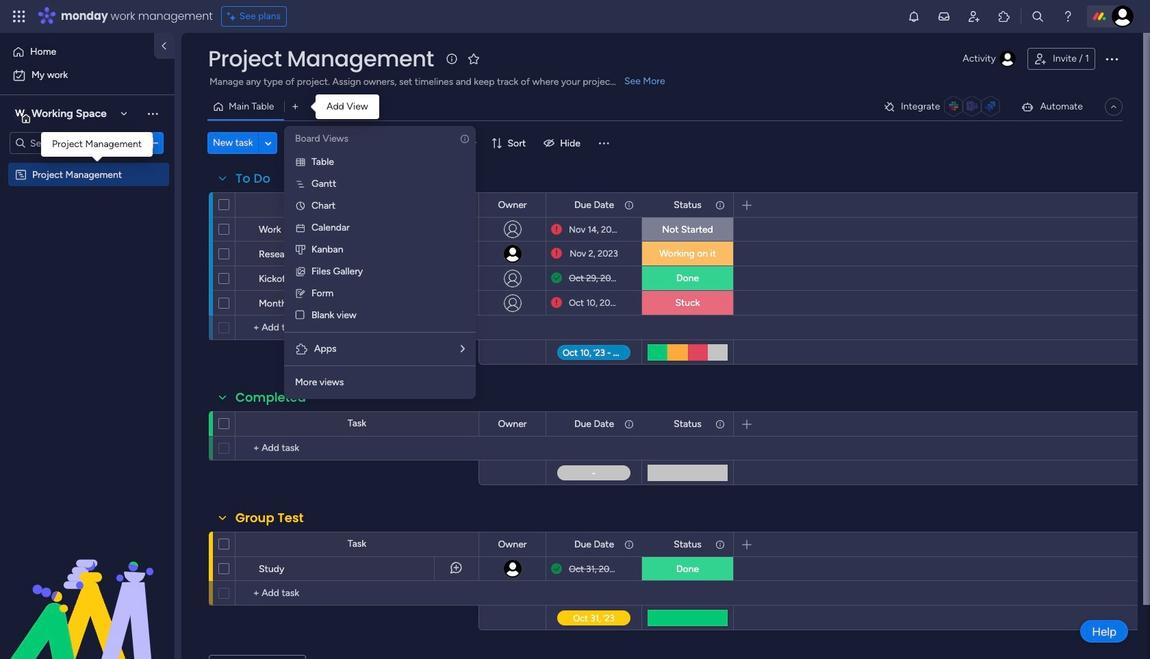 Task type: locate. For each thing, give the bounding box(es) containing it.
help image
[[1061, 10, 1075, 23]]

v2 overdue deadline image up v2 overdue deadline icon
[[551, 223, 562, 236]]

0 vertical spatial column information image
[[715, 200, 726, 211]]

None field
[[205, 44, 437, 73], [232, 170, 274, 188], [495, 198, 530, 213], [571, 198, 618, 213], [670, 198, 705, 213], [232, 389, 309, 407], [495, 417, 530, 432], [571, 417, 618, 432], [670, 417, 705, 432], [232, 509, 307, 527], [495, 537, 530, 552], [571, 537, 618, 552], [670, 537, 705, 552], [205, 44, 437, 73], [232, 170, 274, 188], [495, 198, 530, 213], [571, 198, 618, 213], [670, 198, 705, 213], [232, 389, 309, 407], [495, 417, 530, 432], [571, 417, 618, 432], [670, 417, 705, 432], [232, 509, 307, 527], [495, 537, 530, 552], [571, 537, 618, 552], [670, 537, 705, 552]]

options image down workspace options image
[[146, 136, 160, 150]]

0 horizontal spatial options image
[[146, 136, 160, 150]]

show board description image
[[444, 52, 460, 66]]

1 vertical spatial option
[[8, 64, 166, 86]]

workspace image
[[13, 106, 27, 121]]

1 vertical spatial v2 overdue deadline image
[[551, 296, 562, 309]]

1 column information image from the top
[[624, 200, 635, 211]]

1 vertical spatial options image
[[146, 136, 160, 150]]

2 vertical spatial column information image
[[624, 539, 635, 550]]

3 column information image from the top
[[715, 539, 726, 550]]

list box
[[0, 160, 175, 371]]

options image
[[1104, 51, 1120, 67], [146, 136, 160, 150]]

bob builder image
[[1112, 5, 1134, 27]]

Search field
[[305, 133, 346, 153]]

+ Add task text field
[[242, 440, 472, 457]]

invite members image
[[967, 10, 981, 23]]

2 vertical spatial option
[[0, 162, 175, 165]]

0 vertical spatial column information image
[[624, 200, 635, 211]]

2 column information image from the top
[[624, 419, 635, 430]]

column information image
[[624, 200, 635, 211], [624, 419, 635, 430], [624, 539, 635, 550]]

1 options image from the top
[[190, 212, 201, 246]]

angle down image
[[265, 138, 272, 148]]

1 vertical spatial column information image
[[715, 419, 726, 430]]

lottie animation image
[[0, 521, 175, 659]]

1 v2 overdue deadline image from the top
[[551, 223, 562, 236]]

2 v2 done deadline image from the top
[[551, 562, 562, 575]]

2 column information image from the top
[[715, 419, 726, 430]]

0 vertical spatial v2 done deadline image
[[551, 272, 562, 285]]

0 vertical spatial v2 overdue deadline image
[[551, 223, 562, 236]]

board activity image
[[999, 51, 1016, 67]]

arrow down image
[[465, 135, 482, 151]]

collapse board header image
[[1108, 101, 1119, 112]]

1 horizontal spatial options image
[[1104, 51, 1120, 67]]

v2 done deadline image
[[551, 272, 562, 285], [551, 562, 562, 575]]

1 vertical spatial v2 done deadline image
[[551, 562, 562, 575]]

workspace selection element
[[13, 105, 109, 123]]

column information image
[[715, 200, 726, 211], [715, 419, 726, 430], [715, 539, 726, 550]]

0 vertical spatial option
[[8, 41, 146, 63]]

v2 overdue deadline image down v2 overdue deadline icon
[[551, 296, 562, 309]]

options image down bob builder image
[[1104, 51, 1120, 67]]

2 options image from the top
[[190, 237, 201, 271]]

option
[[8, 41, 146, 63], [8, 64, 166, 86], [0, 162, 175, 165]]

v2 overdue deadline image
[[551, 223, 562, 236], [551, 296, 562, 309]]

notifications image
[[907, 10, 921, 23]]

1 vertical spatial column information image
[[624, 419, 635, 430]]

2 vertical spatial column information image
[[715, 539, 726, 550]]

3 column information image from the top
[[624, 539, 635, 550]]

options image
[[190, 212, 201, 246], [190, 237, 201, 271], [190, 261, 201, 295], [190, 286, 201, 320], [190, 551, 201, 586]]

lottie animation element
[[0, 521, 175, 659]]

apps image
[[295, 342, 309, 356]]

3 options image from the top
[[190, 261, 201, 295]]



Task type: describe. For each thing, give the bounding box(es) containing it.
Search in workspace field
[[29, 135, 114, 151]]

v2 overdue deadline image
[[551, 247, 562, 260]]

menu image
[[597, 136, 611, 150]]

workspace options image
[[146, 107, 160, 120]]

search everything image
[[1031, 10, 1045, 23]]

0 vertical spatial options image
[[1104, 51, 1120, 67]]

select product image
[[12, 10, 26, 23]]

2 v2 overdue deadline image from the top
[[551, 296, 562, 309]]

monday marketplace image
[[997, 10, 1011, 23]]

v2 search image
[[295, 135, 305, 151]]

+ Add task text field
[[242, 585, 472, 602]]

update feed image
[[937, 10, 951, 23]]

add view image
[[293, 102, 298, 112]]

4 options image from the top
[[190, 286, 201, 320]]

5 options image from the top
[[190, 551, 201, 586]]

add to favorites image
[[467, 52, 480, 65]]

1 column information image from the top
[[715, 200, 726, 211]]

see plans image
[[227, 9, 239, 24]]

list arrow image
[[461, 344, 465, 354]]

1 v2 done deadline image from the top
[[551, 272, 562, 285]]



Task type: vqa. For each thing, say whether or not it's contained in the screenshot.
the Apps "icon"
yes



